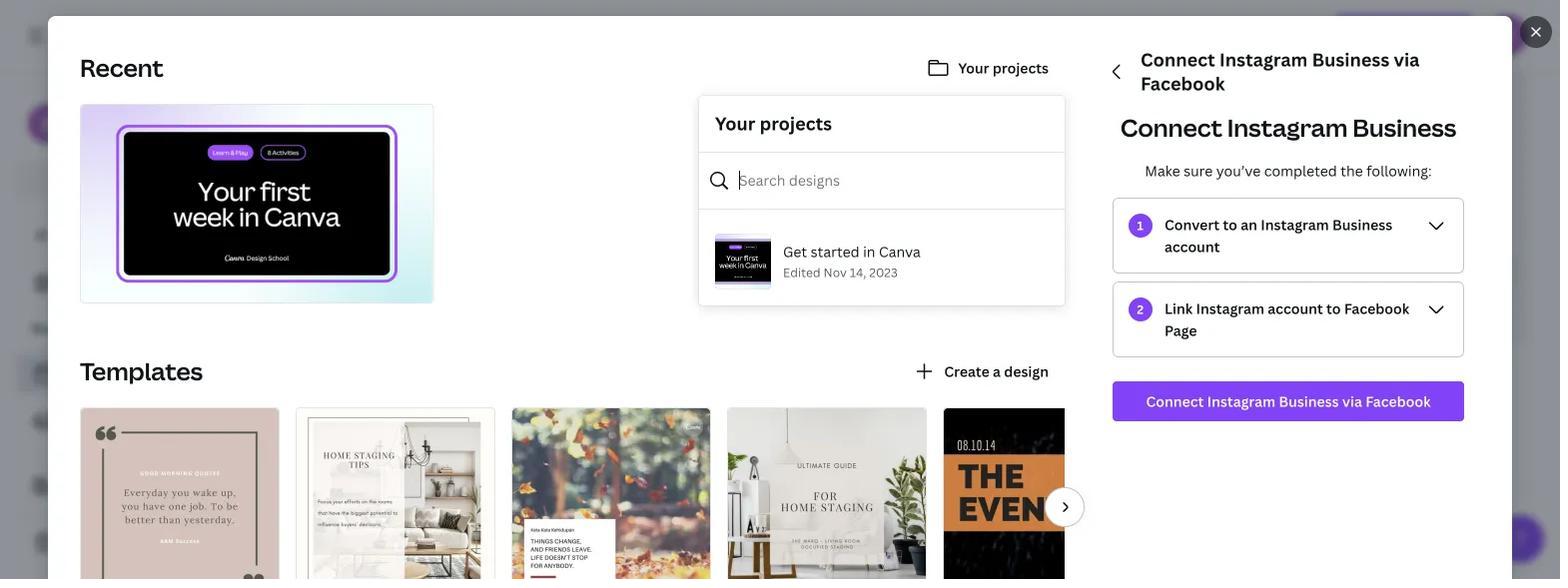 Task type: describe. For each thing, give the bounding box(es) containing it.
0 horizontal spatial your
[[715, 111, 756, 136]]

14,
[[850, 264, 867, 281]]

list containing content planner
[[16, 354, 260, 490]]

day for world kindness day
[[390, 398, 413, 415]]

home staging tips for interior designers instagram post image
[[297, 409, 495, 580]]

instagram inside link instagram account to facebook page
[[1197, 299, 1265, 318]]

via inside connect instagram business via facebook button
[[1343, 392, 1363, 411]]

day for world diabetes day
[[568, 430, 591, 447]]

page
[[1165, 321, 1198, 340]]

create a team button
[[16, 467, 260, 507]]

personal
[[80, 105, 139, 124]]

templates
[[80, 355, 203, 388]]

0 vertical spatial connect
[[1141, 47, 1216, 72]]

1 vertical spatial projects
[[760, 111, 832, 136]]

free
[[80, 127, 105, 144]]

get started in canva image
[[81, 105, 433, 303]]

create a design
[[945, 362, 1049, 381]]

design
[[1005, 362, 1049, 381]]

make
[[1145, 161, 1181, 180]]

apps link
[[16, 264, 260, 304]]

link
[[1165, 299, 1193, 318]]

world for world diabetes day
[[476, 430, 511, 447]]

facebook inside link instagram account to facebook page
[[1345, 299, 1410, 318]]

convert
[[1165, 215, 1220, 234]]

planner
[[122, 364, 175, 383]]

business up the following:
[[1353, 111, 1457, 144]]

completed
[[1265, 161, 1338, 180]]

photos
[[122, 460, 169, 479]]

edited
[[783, 264, 821, 281]]

stem day button
[[642, 256, 804, 284]]

following:
[[1367, 161, 1433, 180]]

november
[[678, 83, 759, 105]]

pro
[[165, 171, 189, 190]]

diwali button
[[1358, 256, 1520, 284]]

0 horizontal spatial your projects
[[715, 111, 832, 136]]

1 inside convert to an instagram business account element
[[1138, 217, 1145, 234]]

business inside convert to an instagram business account
[[1333, 215, 1393, 234]]

trash link
[[16, 524, 260, 564]]

kindness
[[335, 398, 387, 415]]

content
[[64, 364, 119, 383]]

in
[[863, 243, 876, 261]]

canva inside button
[[120, 171, 162, 190]]

business inside connect instagram business via facebook
[[1313, 47, 1390, 72]]

back to home link
[[16, 216, 260, 256]]

back to home
[[64, 226, 157, 245]]

projects inside button
[[993, 58, 1049, 77]]

connect inside button
[[1147, 392, 1204, 411]]

convert to an instagram business account
[[1165, 215, 1393, 256]]

Search designs search field
[[739, 162, 1052, 200]]

try
[[95, 171, 117, 190]]

an inside button
[[502, 398, 516, 415]]

0 vertical spatial connect instagram business via facebook
[[1141, 47, 1420, 96]]

a for team
[[112, 477, 120, 496]]

world diabetes day button
[[464, 425, 625, 453]]

row containing world kindness day
[[277, 345, 1528, 482]]

black friday
[[1012, 536, 1083, 552]]

recent
[[80, 51, 164, 84]]

instagram inside connect instagram business via facebook button
[[1208, 392, 1276, 411]]

you've
[[1217, 161, 1261, 180]]

get
[[783, 243, 808, 261]]

add an event! button
[[464, 393, 625, 421]]

world kindness day button
[[285, 393, 447, 421]]

recommended
[[32, 320, 120, 337]]

facebook inside connect instagram business via facebook
[[1141, 71, 1225, 96]]

product
[[64, 460, 118, 479]]

canva inside get started in canva edited nov 14, 2023
[[879, 243, 921, 261]]

account inside convert to an instagram business account
[[1165, 237, 1220, 256]]

beige background and simple border good morning quote image
[[81, 409, 279, 580]]

world diabetes day
[[476, 430, 591, 447]]

via inside connect instagram business via facebook
[[1394, 47, 1420, 72]]

link instagram account to facebook page element
[[1129, 298, 1153, 322]]

an inside convert to an instagram business account
[[1241, 215, 1258, 234]]

day inside 'stem day' button
[[690, 261, 713, 278]]

top level navigation element
[[176, 16, 803, 56]]

create for create a design
[[945, 362, 990, 381]]

connect instagram business via facebook inside button
[[1147, 392, 1431, 411]]

stem day
[[654, 261, 713, 278]]

mockups
[[64, 412, 125, 431]]



Task type: locate. For each thing, give the bounding box(es) containing it.
0 horizontal spatial a
[[112, 477, 120, 496]]

2 vertical spatial connect
[[1147, 392, 1204, 411]]

0 horizontal spatial world
[[297, 398, 332, 415]]

1 horizontal spatial your projects
[[959, 58, 1049, 77]]

the
[[1341, 161, 1364, 180]]

day inside world kindness day button
[[390, 398, 413, 415]]

1 horizontal spatial create
[[945, 362, 990, 381]]

0 vertical spatial an
[[1241, 215, 1258, 234]]

0 horizontal spatial projects
[[760, 111, 832, 136]]

to inside link instagram account to facebook page
[[1327, 299, 1341, 318]]

day
[[690, 261, 713, 278], [390, 398, 413, 415], [568, 430, 591, 447]]

1 vertical spatial your projects
[[715, 111, 832, 136]]

occupied home staging image
[[728, 409, 926, 580]]

world left kindness
[[297, 398, 332, 415]]

instagram down link instagram account to facebook page
[[1208, 392, 1276, 411]]

make sure you've completed the following:
[[1145, 161, 1433, 180]]

connect instagram business via facebook button
[[1113, 382, 1465, 422]]

1 right • at top
[[133, 127, 139, 144]]

0 horizontal spatial canva
[[120, 171, 162, 190]]

create inside button
[[64, 477, 109, 496]]

0 vertical spatial day
[[690, 261, 713, 278]]

0 vertical spatial via
[[1394, 47, 1420, 72]]

world
[[297, 398, 332, 415], [476, 430, 511, 447]]

0 horizontal spatial day
[[390, 398, 413, 415]]

world for world kindness day
[[297, 398, 332, 415]]

a
[[993, 362, 1001, 381], [112, 477, 120, 496]]

home
[[117, 226, 157, 245]]

content planner link
[[16, 354, 260, 394]]

instagram inside connect instagram business via facebook
[[1220, 47, 1308, 72]]

canva right try
[[120, 171, 162, 190]]

create for create a team
[[64, 477, 109, 496]]

1 horizontal spatial account
[[1268, 299, 1324, 318]]

create a design button
[[905, 352, 1065, 392]]

november row
[[277, 70, 1528, 208]]

1 horizontal spatial via
[[1394, 47, 1420, 72]]

via
[[1394, 47, 1420, 72], [1343, 392, 1363, 411]]

connect instagram business via facebook
[[1141, 47, 1420, 96], [1147, 392, 1431, 411]]

black
[[1012, 536, 1044, 552]]

your projects inside button
[[959, 58, 1049, 77]]

instagram up make sure you've completed the following:
[[1228, 111, 1348, 144]]

1 vertical spatial via
[[1343, 392, 1363, 411]]

product photos link
[[16, 450, 260, 490]]

1 vertical spatial world
[[476, 430, 511, 447]]

get started in canva edited nov 14, 2023
[[783, 243, 921, 281]]

1 vertical spatial 1
[[1138, 217, 1145, 234]]

day inside world diabetes day button
[[568, 430, 591, 447]]

1
[[133, 127, 139, 144], [1138, 217, 1145, 234]]

to inside convert to an instagram business account
[[1223, 215, 1238, 234]]

to for back
[[100, 226, 114, 245]]

1 horizontal spatial world
[[476, 430, 511, 447]]

1 horizontal spatial canva
[[879, 243, 921, 261]]

sure
[[1184, 161, 1213, 180]]

0 horizontal spatial account
[[1165, 237, 1220, 256]]

row containing stem day
[[277, 208, 1528, 345]]

create a team
[[64, 477, 158, 496]]

an
[[1241, 215, 1258, 234], [502, 398, 516, 415]]

world down add
[[476, 430, 511, 447]]

diwali
[[1370, 261, 1406, 278]]

a left team
[[112, 477, 120, 496]]

world kindness day
[[297, 398, 413, 415]]

2 row from the top
[[277, 345, 1528, 482]]

convert to an instagram business account element
[[1129, 214, 1153, 238]]

product photos
[[64, 460, 169, 479]]

a for design
[[993, 362, 1001, 381]]

canva
[[120, 171, 162, 190], [879, 243, 921, 261]]

trash
[[64, 534, 101, 553]]

1 vertical spatial an
[[502, 398, 516, 415]]

2 horizontal spatial to
[[1327, 299, 1341, 318]]

add
[[476, 398, 499, 415]]

0 horizontal spatial to
[[100, 226, 114, 245]]

list
[[16, 354, 260, 490]]

0 vertical spatial your
[[959, 58, 990, 77]]

1 horizontal spatial your
[[959, 58, 990, 77]]

event fireworks social media graphic image
[[944, 409, 1142, 580]]

1 vertical spatial connect instagram business via facebook
[[1147, 392, 1431, 411]]

canva up 2023
[[879, 243, 921, 261]]

2023
[[870, 264, 898, 281]]

day right stem
[[690, 261, 713, 278]]

0 vertical spatial account
[[1165, 237, 1220, 256]]

connect instagram business
[[1121, 111, 1457, 144]]

1 vertical spatial facebook
[[1345, 299, 1410, 318]]

black friday button
[[1000, 530, 1162, 558]]

projects
[[993, 58, 1049, 77], [760, 111, 832, 136]]

1 vertical spatial your
[[715, 111, 756, 136]]

a inside button
[[993, 362, 1001, 381]]

0 vertical spatial a
[[993, 362, 1001, 381]]

instagram down completed
[[1261, 215, 1330, 234]]

instagram right link
[[1197, 299, 1265, 318]]

create left design
[[945, 362, 990, 381]]

facebook inside button
[[1366, 392, 1431, 411]]

an down you've
[[1241, 215, 1258, 234]]

team
[[123, 477, 158, 496]]

0 vertical spatial facebook
[[1141, 71, 1225, 96]]

2
[[1137, 301, 1145, 318]]

account down convert to an instagram business account
[[1268, 299, 1324, 318]]

instagram up connect instagram business
[[1220, 47, 1308, 72]]

to right convert
[[1223, 215, 1238, 234]]

1 vertical spatial day
[[390, 398, 413, 415]]

an right add
[[502, 398, 516, 415]]

0 vertical spatial canva
[[120, 171, 162, 190]]

connect instagram business via facebook down link instagram account to facebook page
[[1147, 392, 1431, 411]]

0 horizontal spatial 1
[[133, 127, 139, 144]]

0 vertical spatial create
[[945, 362, 990, 381]]

account down convert
[[1165, 237, 1220, 256]]

2 vertical spatial facebook
[[1366, 392, 1431, 411]]

2 vertical spatial day
[[568, 430, 591, 447]]

facebook
[[1141, 71, 1225, 96], [1345, 299, 1410, 318], [1366, 392, 1431, 411]]

apps
[[64, 274, 98, 293]]

day right kindness
[[390, 398, 413, 415]]

1 vertical spatial create
[[64, 477, 109, 496]]

0 vertical spatial 1
[[133, 127, 139, 144]]

add an event!
[[476, 398, 556, 415]]

to for convert
[[1223, 215, 1238, 234]]

try canva pro button
[[16, 162, 260, 200]]

content planner
[[64, 364, 175, 383]]

connect
[[1141, 47, 1216, 72], [1121, 111, 1223, 144], [1147, 392, 1204, 411]]

to inside back to home link
[[100, 226, 114, 245]]

a left design
[[993, 362, 1001, 381]]

business inside button
[[1279, 392, 1340, 411]]

account inside link instagram account to facebook page
[[1268, 299, 1324, 318]]

row
[[277, 208, 1528, 345], [277, 345, 1528, 482]]

1 horizontal spatial an
[[1241, 215, 1258, 234]]

link instagram account to facebook page
[[1165, 299, 1410, 340]]

business
[[1313, 47, 1390, 72], [1353, 111, 1457, 144], [1333, 215, 1393, 234], [1279, 392, 1340, 411]]

0 vertical spatial your projects
[[959, 58, 1049, 77]]

business up connect instagram business
[[1313, 47, 1390, 72]]

your inside button
[[959, 58, 990, 77]]

1 vertical spatial account
[[1268, 299, 1324, 318]]

your
[[959, 58, 990, 77], [715, 111, 756, 136]]

back
[[64, 226, 96, 245]]

mockups link
[[16, 402, 260, 442]]

create
[[945, 362, 990, 381], [64, 477, 109, 496]]

free •
[[80, 127, 114, 144]]

2 horizontal spatial day
[[690, 261, 713, 278]]

to down convert to an instagram business account
[[1327, 299, 1341, 318]]

stem
[[654, 261, 687, 278]]

started
[[811, 243, 860, 261]]

1 horizontal spatial 1
[[1138, 217, 1145, 234]]

1 horizontal spatial to
[[1223, 215, 1238, 234]]

your projects button
[[919, 48, 1065, 88]]

•
[[109, 127, 114, 144]]

your projects
[[959, 58, 1049, 77], [715, 111, 832, 136]]

0 horizontal spatial create
[[64, 477, 109, 496]]

1 left convert
[[1138, 217, 1145, 234]]

to
[[1223, 215, 1238, 234], [100, 226, 114, 245], [1327, 299, 1341, 318]]

friday
[[1047, 536, 1083, 552]]

day right the diabetes
[[568, 430, 591, 447]]

business up diwali
[[1333, 215, 1393, 234]]

to right back
[[100, 226, 114, 245]]

1 vertical spatial a
[[112, 477, 120, 496]]

0 vertical spatial projects
[[993, 58, 1049, 77]]

event!
[[519, 398, 556, 415]]

a inside button
[[112, 477, 120, 496]]

1 horizontal spatial projects
[[993, 58, 1049, 77]]

diabetes
[[513, 430, 565, 447]]

account
[[1165, 237, 1220, 256], [1268, 299, 1324, 318]]

1 horizontal spatial a
[[993, 362, 1001, 381]]

0 horizontal spatial via
[[1343, 392, 1363, 411]]

create inside button
[[945, 362, 990, 381]]

0 vertical spatial world
[[297, 398, 332, 415]]

0 horizontal spatial an
[[502, 398, 516, 415]]

instagram
[[1220, 47, 1308, 72], [1228, 111, 1348, 144], [1261, 215, 1330, 234], [1197, 299, 1265, 318], [1208, 392, 1276, 411]]

business down link instagram account to facebook page
[[1279, 392, 1340, 411]]

1 horizontal spatial day
[[568, 430, 591, 447]]

try canva pro
[[95, 171, 189, 190]]

connect instagram business via facebook up connect instagram business
[[1141, 47, 1420, 96]]

1 row from the top
[[277, 208, 1528, 345]]

1 vertical spatial canva
[[879, 243, 921, 261]]

instagram inside convert to an instagram business account
[[1261, 215, 1330, 234]]

1 vertical spatial connect
[[1121, 111, 1223, 144]]

create left team
[[64, 477, 109, 496]]

black friday row
[[277, 482, 1528, 580]]

fall leaves life quotes image
[[513, 409, 710, 580]]

nov
[[824, 264, 847, 281]]



Task type: vqa. For each thing, say whether or not it's contained in the screenshot.
the topmost PROJECTS
yes



